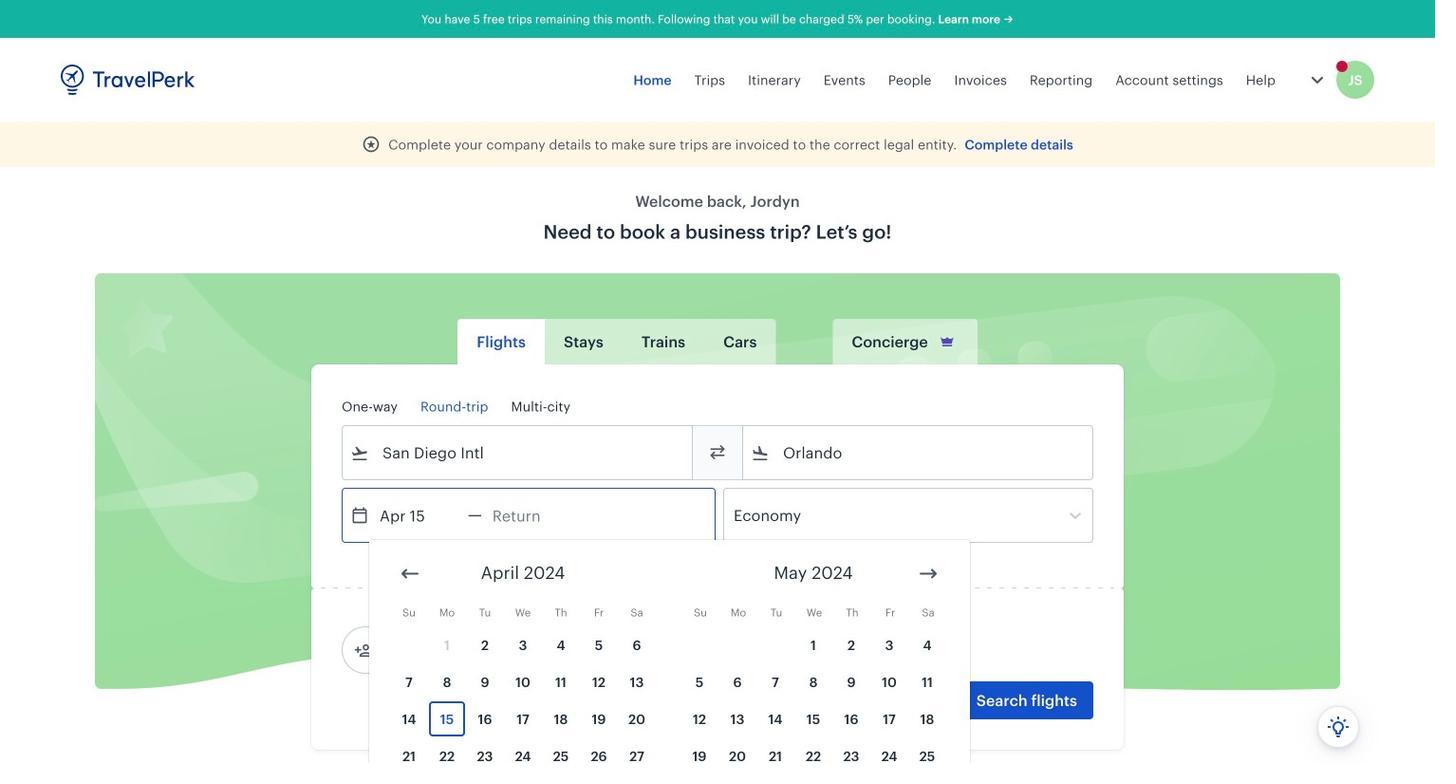 Task type: locate. For each thing, give the bounding box(es) containing it.
choose saturday, may 25, 2024 as your check-out date. it's available. image
[[909, 738, 945, 763]]

Return text field
[[482, 489, 581, 542]]

choose friday, may 3, 2024 as your check-out date. it's available. image
[[871, 627, 907, 663]]

choose friday, may 17, 2024 as your check-out date. it's available. image
[[871, 701, 907, 737]]

move backward to switch to the previous month. image
[[399, 562, 421, 585]]

Add first traveler search field
[[373, 635, 570, 665]]

To search field
[[770, 438, 1068, 468]]

choose friday, may 24, 2024 as your check-out date. it's available. image
[[871, 738, 907, 763]]

move forward to switch to the next month. image
[[917, 562, 940, 585]]

From search field
[[369, 438, 667, 468]]



Task type: describe. For each thing, give the bounding box(es) containing it.
choose saturday, may 18, 2024 as your check-out date. it's available. image
[[909, 701, 945, 737]]

Depart text field
[[369, 489, 468, 542]]

choose friday, may 10, 2024 as your check-out date. it's available. image
[[871, 664, 907, 700]]

choose saturday, may 11, 2024 as your check-out date. it's available. image
[[909, 664, 945, 700]]

calendar application
[[369, 540, 1435, 763]]

choose saturday, may 4, 2024 as your check-out date. it's available. image
[[909, 627, 945, 663]]



